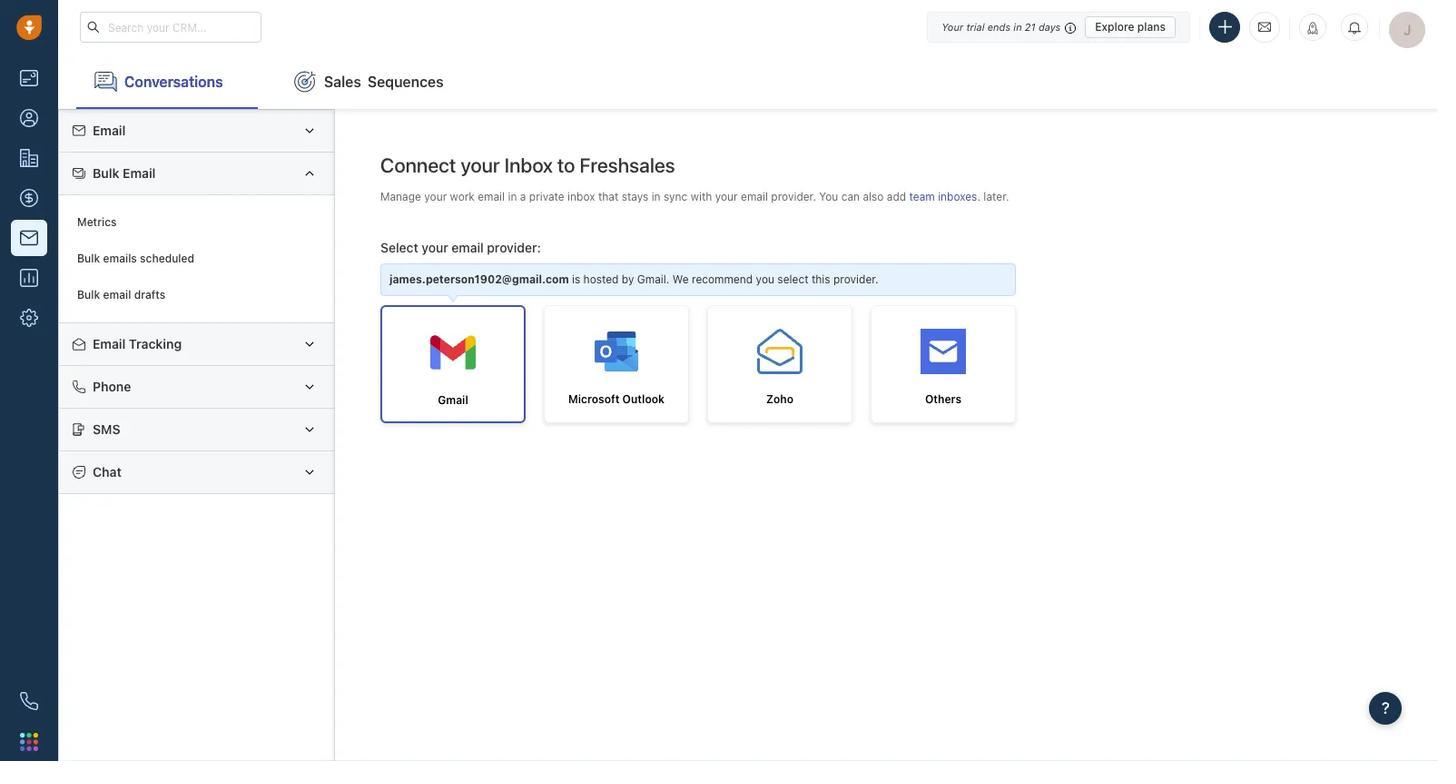 Task type: describe. For each thing, give the bounding box(es) containing it.
microsoft outlook
[[569, 393, 665, 406]]

tab list containing conversations
[[58, 54, 1439, 109]]

bulk emails scheduled link
[[68, 241, 325, 277]]

21
[[1025, 20, 1036, 32]]

add
[[887, 190, 907, 203]]

chat
[[93, 464, 122, 479]]

freshsales
[[580, 153, 675, 177]]

1 horizontal spatial provider.
[[834, 273, 879, 286]]

manage
[[381, 190, 421, 203]]

james.peterson1902@gmail.com
[[390, 273, 569, 286]]

your trial ends in 21 days
[[942, 20, 1061, 32]]

james.peterson1902@gmail.com is hosted by gmail. we recommend you select this provider.
[[390, 273, 879, 286]]

2 horizontal spatial in
[[1014, 20, 1022, 32]]

sms
[[93, 421, 120, 437]]

select
[[778, 273, 809, 286]]

email up james.peterson1902@gmail.com
[[452, 240, 484, 255]]

drafts
[[134, 288, 166, 302]]

zoho link
[[708, 305, 853, 423]]

gmail
[[438, 394, 468, 407]]

bulk email drafts
[[77, 288, 166, 302]]

inbox
[[505, 153, 553, 177]]

microsoft outlook link
[[544, 305, 689, 423]]

connect your inbox to freshsales
[[381, 153, 675, 177]]

phone element
[[11, 683, 47, 719]]

you
[[820, 190, 839, 203]]

bulk email
[[93, 165, 156, 181]]

microsoft
[[569, 393, 620, 406]]

outlook
[[623, 393, 665, 406]]

plans
[[1138, 20, 1166, 33]]

explore plans
[[1096, 20, 1166, 33]]

hosted
[[584, 273, 619, 286]]

bulk for bulk email drafts
[[77, 288, 100, 302]]

conversations link
[[76, 54, 258, 109]]

sales sequences
[[324, 73, 444, 90]]

by
[[622, 273, 634, 286]]

others
[[926, 393, 962, 406]]

private
[[529, 190, 565, 203]]

sync
[[664, 190, 688, 203]]

sales
[[324, 73, 361, 90]]

connect
[[381, 153, 456, 177]]

later.
[[984, 190, 1010, 203]]

we
[[673, 273, 689, 286]]

sales sequences link
[[276, 54, 462, 109]]

team inboxes. link
[[910, 190, 984, 203]]

trial
[[967, 20, 985, 32]]

you
[[756, 273, 775, 286]]

Search your CRM... text field
[[80, 12, 262, 43]]

this
[[812, 273, 831, 286]]

recommend
[[692, 273, 753, 286]]

with
[[691, 190, 712, 203]]

your for to
[[461, 153, 500, 177]]



Task type: locate. For each thing, give the bounding box(es) containing it.
select
[[381, 240, 418, 255]]

in left 'sync'
[[652, 190, 661, 203]]

provider.
[[771, 190, 817, 203], [834, 273, 879, 286]]

explore plans link
[[1086, 16, 1176, 38]]

work
[[450, 190, 475, 203]]

email right 'work'
[[478, 190, 505, 203]]

in left the "a"
[[508, 190, 517, 203]]

inbox
[[568, 190, 595, 203]]

manage your work email in a private inbox that stays in sync with your email provider. you can also add team inboxes. later.
[[381, 190, 1010, 203]]

email image
[[1259, 19, 1272, 35]]

others link
[[871, 305, 1016, 423]]

a
[[520, 190, 526, 203]]

sequences
[[368, 73, 444, 90]]

2 vertical spatial bulk
[[77, 288, 100, 302]]

1 vertical spatial provider.
[[834, 273, 879, 286]]

is
[[572, 273, 581, 286]]

bulk for bulk email
[[93, 165, 119, 181]]

team
[[910, 190, 935, 203]]

tab list
[[58, 54, 1439, 109]]

metrics link
[[68, 204, 325, 241]]

conversations
[[124, 73, 223, 90]]

your
[[942, 20, 964, 32]]

email tracking
[[93, 336, 182, 351]]

your left 'work'
[[424, 190, 447, 203]]

that
[[598, 190, 619, 203]]

bulk up metrics
[[93, 165, 119, 181]]

zoho
[[767, 393, 794, 406]]

also
[[863, 190, 884, 203]]

bulk email drafts link
[[68, 277, 325, 313]]

your for email
[[424, 190, 447, 203]]

bulk emails scheduled
[[77, 252, 194, 266]]

email up metrics link on the left top of page
[[123, 165, 156, 181]]

ends
[[988, 20, 1011, 32]]

bulk left emails
[[77, 252, 100, 266]]

provider. right this
[[834, 273, 879, 286]]

email left 'drafts'
[[103, 288, 131, 302]]

days
[[1039, 20, 1061, 32]]

0 vertical spatial provider.
[[771, 190, 817, 203]]

metrics
[[77, 216, 117, 229]]

1 vertical spatial bulk
[[77, 252, 100, 266]]

inboxes.
[[938, 190, 981, 203]]

email right with
[[741, 190, 768, 203]]

your right select
[[422, 240, 449, 255]]

provider:
[[487, 240, 541, 255]]

0 horizontal spatial in
[[508, 190, 517, 203]]

bulk down bulk emails scheduled
[[77, 288, 100, 302]]

to
[[558, 153, 575, 177]]

your right with
[[715, 190, 738, 203]]

email up bulk email
[[93, 123, 126, 138]]

email up "phone"
[[93, 336, 126, 351]]

email for email tracking
[[93, 336, 126, 351]]

phone
[[93, 379, 131, 394]]

2 vertical spatial email
[[93, 336, 126, 351]]

your
[[461, 153, 500, 177], [424, 190, 447, 203], [715, 190, 738, 203], [422, 240, 449, 255]]

scheduled
[[140, 252, 194, 266]]

select your email provider:
[[381, 240, 541, 255]]

1 vertical spatial email
[[123, 165, 156, 181]]

freshworks switcher image
[[20, 733, 38, 751]]

your up 'work'
[[461, 153, 500, 177]]

0 vertical spatial bulk
[[93, 165, 119, 181]]

0 horizontal spatial provider.
[[771, 190, 817, 203]]

phone image
[[20, 692, 38, 710]]

provider. left you
[[771, 190, 817, 203]]

explore
[[1096, 20, 1135, 33]]

stays
[[622, 190, 649, 203]]

your for provider:
[[422, 240, 449, 255]]

1 horizontal spatial in
[[652, 190, 661, 203]]

in left 21
[[1014, 20, 1022, 32]]

bulk for bulk emails scheduled
[[77, 252, 100, 266]]

gmail.
[[637, 273, 670, 286]]

tracking
[[129, 336, 182, 351]]

bulk
[[93, 165, 119, 181], [77, 252, 100, 266], [77, 288, 100, 302]]

email
[[93, 123, 126, 138], [123, 165, 156, 181], [93, 336, 126, 351]]

emails
[[103, 252, 137, 266]]

gmail link
[[381, 305, 526, 423]]

0 vertical spatial email
[[93, 123, 126, 138]]

can
[[842, 190, 860, 203]]

in
[[1014, 20, 1022, 32], [508, 190, 517, 203], [652, 190, 661, 203]]

email for email
[[93, 123, 126, 138]]

email
[[478, 190, 505, 203], [741, 190, 768, 203], [452, 240, 484, 255], [103, 288, 131, 302]]



Task type: vqa. For each thing, say whether or not it's contained in the screenshot.
The Zoho LINK
yes



